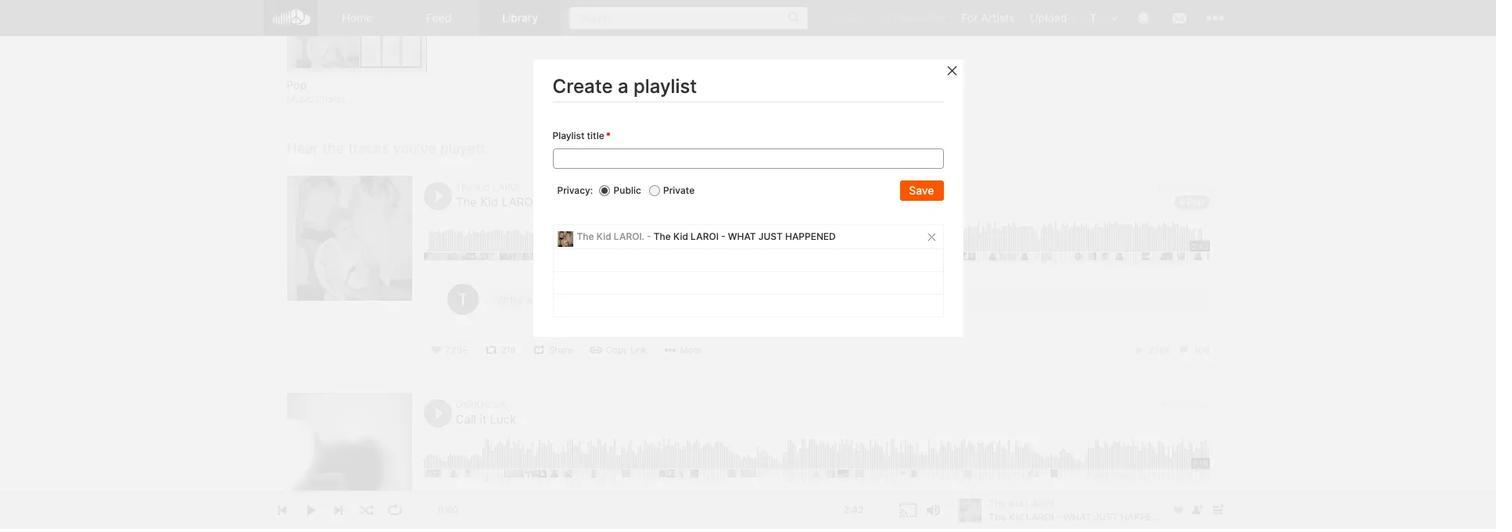 Task type: vqa. For each thing, say whether or not it's contained in the screenshot.
Try Next Pro
yes



Task type: locate. For each thing, give the bounding box(es) containing it.
0 vertical spatial track stats element
[[1134, 342, 1210, 359]]

0 horizontal spatial laroi.
[[492, 182, 523, 193]]

try for try next pro
[[881, 11, 898, 24]]

1 vertical spatial pop
[[1187, 197, 1204, 208]]

-
[[539, 195, 545, 210], [647, 231, 651, 243], [721, 231, 726, 243]]

copy link button
[[585, 342, 655, 359]]

track stats element containing 257k
[[1139, 502, 1210, 519]]

257k
[[1154, 505, 1176, 516]]

2 try from the left
[[881, 11, 898, 24]]

236k
[[1149, 345, 1171, 356]]

1 horizontal spatial just
[[759, 231, 783, 243]]

0 horizontal spatial what
[[548, 195, 582, 210]]

None search field
[[561, 0, 816, 35]]

save button
[[900, 181, 944, 201]]

- inside the kid laroi. the kid laroi - what just happened
[[539, 195, 545, 210]]

0 horizontal spatial laroi
[[502, 195, 536, 210]]

try go+
[[824, 11, 865, 24]]

laroi.
[[492, 182, 523, 193], [614, 231, 644, 243]]

playlist title
[[553, 130, 604, 142]]

ago inside 21 days ago pop
[[1193, 182, 1210, 193]]

happened up the write a comment text box
[[785, 231, 836, 243]]

0 horizontal spatial -
[[539, 195, 545, 210]]

laroi. up the kid laroi - what just happened link
[[492, 182, 523, 193]]

the kid laroi - what just happened element
[[287, 176, 412, 301], [557, 231, 573, 247]]

pop inside pop music charts
[[287, 79, 307, 92]]

the down played:
[[456, 182, 473, 193]]

public
[[614, 185, 641, 197]]

1 horizontal spatial pop link
[[1175, 196, 1210, 210]]

track stats element
[[1134, 342, 1210, 359], [1139, 502, 1210, 519]]

music
[[287, 93, 313, 105]]

home
[[342, 11, 373, 24]]

ago right days
[[1193, 182, 1210, 193]]

share
[[549, 345, 573, 356]]

laroi down the private
[[691, 231, 719, 243]]

tara schultz's avatar element
[[1083, 8, 1103, 28], [447, 284, 478, 315]]

what left public
[[548, 195, 582, 210]]

0 vertical spatial tara schultz's avatar element
[[1083, 8, 1103, 28]]

pop link down days
[[1175, 196, 1210, 210]]

happened up 'the kid laroi.         - the kid laroi - what just happened'
[[619, 195, 682, 210]]

kid
[[475, 182, 490, 193], [480, 195, 498, 210], [597, 231, 611, 243], [673, 231, 688, 243]]

laroi. inside the kid laroi. the kid laroi - what just happened
[[492, 182, 523, 193]]

0 vertical spatial happened
[[619, 195, 682, 210]]

1 vertical spatial ago
[[1193, 399, 1210, 411]]

0 vertical spatial ago
[[1193, 182, 1210, 193]]

for artists
[[961, 11, 1015, 24]]

0 vertical spatial pop link
[[287, 78, 427, 93]]

private
[[663, 185, 695, 197]]

for artists link
[[953, 0, 1023, 35]]

try next pro link
[[873, 0, 953, 35]]

0 vertical spatial laroi
[[502, 195, 536, 210]]

upload
[[1030, 11, 1067, 24]]

306 link
[[1178, 345, 1210, 356]]

pop inside 21 days ago pop
[[1187, 197, 1204, 208]]

hear
[[287, 140, 318, 156]]

close button
[[944, 63, 990, 78]]

the kid laroi - what just happened link
[[456, 195, 682, 210]]

the down the kid laroi - what just happened link
[[577, 231, 594, 243]]

track stats element for 2,189
[[1139, 502, 1210, 519]]

pop link down the pop element
[[287, 78, 427, 93]]

0 horizontal spatial try
[[824, 11, 840, 24]]

laroi. down public
[[614, 231, 644, 243]]

ago right month
[[1193, 399, 1210, 411]]

0 horizontal spatial pop
[[287, 79, 307, 92]]

you've
[[393, 140, 436, 156]]

call
[[456, 412, 476, 427]]

the
[[322, 140, 344, 156]]

0 horizontal spatial just
[[586, 195, 616, 210]]

feed link
[[399, 0, 480, 36]]

library link
[[480, 0, 561, 36]]

the
[[456, 182, 473, 193], [456, 195, 477, 210], [577, 231, 594, 243], [654, 231, 671, 243]]

try go+ link
[[816, 0, 873, 35]]

the down the kid laroi. link
[[456, 195, 477, 210]]

try left go+
[[824, 11, 840, 24]]

the kid laroi.         - the kid laroi - what just happened
[[577, 231, 836, 243]]

1 horizontal spatial pop
[[1187, 197, 1204, 208]]

music charts link
[[287, 93, 345, 106]]

tara schultz's avatar element up 7,298
[[447, 284, 478, 315]]

0 vertical spatial just
[[586, 195, 616, 210]]

what
[[548, 195, 582, 210], [728, 231, 756, 243]]

share button
[[527, 342, 581, 359]]

0 horizontal spatial happened
[[619, 195, 682, 210]]

copy
[[606, 345, 628, 356]]

laroi down the kid laroi. link
[[502, 195, 536, 210]]

save
[[909, 184, 934, 197]]

next
[[901, 11, 925, 24]]

0 vertical spatial pop
[[287, 79, 307, 92]]

just
[[586, 195, 616, 210], [759, 231, 783, 243]]

played:
[[440, 140, 488, 156]]

kid down the kid laroi - what just happened link
[[597, 231, 611, 243]]

0 vertical spatial laroi.
[[492, 182, 523, 193]]

2 ago from the top
[[1193, 399, 1210, 411]]

1 horizontal spatial laroi
[[691, 231, 719, 243]]

what down playlist title text field on the top
[[728, 231, 756, 243]]

tracks
[[348, 140, 389, 156]]

1 ago from the top
[[1193, 182, 1210, 193]]

it
[[480, 412, 487, 427]]

1 horizontal spatial try
[[881, 11, 898, 24]]

dxrknova
[[456, 399, 506, 411]]

1 vertical spatial laroi.
[[614, 231, 644, 243]]

21
[[1157, 182, 1167, 193]]

218
[[501, 345, 516, 356]]

try
[[824, 11, 840, 24], [881, 11, 898, 24]]

306
[[1193, 345, 1210, 356]]

pop
[[287, 79, 307, 92], [1187, 197, 1204, 208]]

pop up music
[[287, 79, 307, 92]]

1 vertical spatial tara schultz's avatar element
[[447, 284, 478, 315]]

ago
[[1193, 182, 1210, 193], [1193, 399, 1210, 411]]

laroi. for kid
[[492, 182, 523, 193]]

1 vertical spatial what
[[728, 231, 756, 243]]

21 days ago pop
[[1157, 182, 1210, 208]]

Search search field
[[569, 7, 808, 29]]

try next pro
[[881, 11, 946, 24]]

upload link
[[1023, 0, 1075, 35]]

kid down the kid laroi. link
[[480, 195, 498, 210]]

call it luck element
[[287, 394, 412, 519]]

pop link
[[287, 78, 427, 93], [1175, 196, 1210, 210]]

1 horizontal spatial the kid laroi - what just happened element
[[557, 231, 573, 247]]

dxrknova link
[[456, 399, 506, 411]]

track stats element containing 236k
[[1134, 342, 1210, 359]]

1 horizontal spatial happened
[[785, 231, 836, 243]]

try left next
[[881, 11, 898, 24]]

tara schultz's avatar element right 'upload' at the top
[[1083, 8, 1103, 28]]

the kid laroi. link
[[456, 182, 523, 193]]

laroi
[[502, 195, 536, 210], [691, 231, 719, 243]]

0 vertical spatial what
[[548, 195, 582, 210]]

kid down the private
[[673, 231, 688, 243]]

1 horizontal spatial laroi.
[[614, 231, 644, 243]]

Write a comment text field
[[484, 284, 1210, 315]]

1 try from the left
[[824, 11, 840, 24]]

1 vertical spatial track stats element
[[1139, 502, 1210, 519]]

days
[[1169, 182, 1190, 193]]

try for try go+
[[824, 11, 840, 24]]

happened
[[619, 195, 682, 210], [785, 231, 836, 243]]

playlist
[[633, 75, 697, 98]]

home link
[[317, 0, 399, 36]]

artists
[[981, 11, 1015, 24]]

pop down days
[[1187, 197, 1204, 208]]



Task type: describe. For each thing, give the bounding box(es) containing it.
close
[[965, 65, 990, 76]]

track stats element for 7,298
[[1134, 342, 1210, 359]]

the down the private
[[654, 231, 671, 243]]

call it luck link
[[456, 412, 516, 427]]

playlist
[[553, 130, 585, 142]]

dxrknova call it luck
[[456, 399, 516, 427]]

month
[[1162, 399, 1190, 411]]

copy link
[[606, 345, 647, 356]]

pro
[[928, 11, 946, 24]]

feed
[[426, 11, 452, 24]]

link
[[630, 345, 647, 356]]

ago for 1 month ago
[[1193, 399, 1210, 411]]

kid down played:
[[475, 182, 490, 193]]

2,189
[[445, 505, 467, 516]]

a
[[618, 75, 628, 98]]

1 vertical spatial just
[[759, 231, 783, 243]]

just inside the kid laroi. the kid laroi - what just happened
[[586, 195, 616, 210]]

for
[[961, 11, 978, 24]]

1 vertical spatial laroi
[[691, 231, 719, 243]]

54 link
[[1184, 505, 1210, 516]]

go+
[[843, 11, 865, 24]]

what inside the kid laroi. the kid laroi - what just happened
[[548, 195, 582, 210]]

title
[[587, 130, 604, 142]]

laroi. for the
[[614, 231, 644, 243]]

2,189 button
[[424, 502, 475, 519]]

0 horizontal spatial the kid laroi - what just happened element
[[287, 176, 412, 301]]

create a playlist
[[553, 75, 697, 98]]

1
[[1155, 399, 1159, 411]]

laroi inside the kid laroi. the kid laroi - what just happened
[[502, 195, 536, 210]]

1 horizontal spatial tara schultz's avatar element
[[1083, 8, 1103, 28]]

7,298
[[445, 345, 468, 356]]

2 horizontal spatial -
[[721, 231, 726, 243]]

library
[[502, 11, 538, 24]]

1 horizontal spatial what
[[728, 231, 756, 243]]

the kid laroi. the kid laroi - what just happened
[[456, 182, 682, 210]]

0 horizontal spatial tara schultz's avatar element
[[447, 284, 478, 315]]

pop element
[[287, 0, 427, 73]]

1 vertical spatial happened
[[785, 231, 836, 243]]

ago for 21 days ago pop
[[1193, 182, 1210, 193]]

Playlist title text field
[[553, 149, 944, 169]]

privacy:
[[557, 185, 593, 197]]

218 button
[[479, 342, 524, 359]]

1 vertical spatial pop link
[[1175, 196, 1210, 210]]

pop music charts
[[287, 79, 345, 105]]

charts
[[315, 93, 345, 105]]

7,298 button
[[424, 342, 475, 359]]

more button
[[658, 342, 709, 359]]

1 month ago
[[1155, 399, 1210, 411]]

happened inside the kid laroi. the kid laroi - what just happened
[[619, 195, 682, 210]]

0 horizontal spatial pop link
[[287, 78, 427, 93]]

luck
[[490, 412, 516, 427]]

hear the tracks you've played:
[[287, 140, 488, 156]]

more
[[680, 345, 701, 356]]

create
[[553, 75, 613, 98]]

1 horizontal spatial -
[[647, 231, 651, 243]]

54
[[1198, 505, 1210, 516]]



